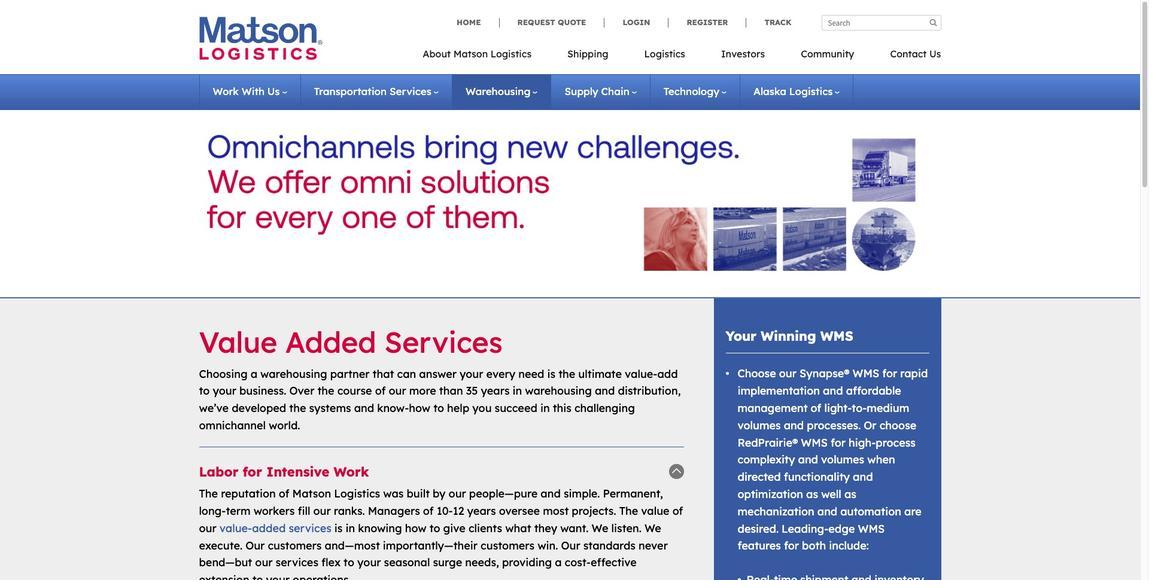 Task type: describe. For each thing, give the bounding box(es) containing it.
flex
[[321, 556, 341, 570]]

0 vertical spatial in
[[513, 385, 522, 398]]

value
[[199, 324, 277, 360]]

include:
[[829, 540, 869, 553]]

us inside "contact us" link
[[930, 48, 941, 60]]

course
[[337, 385, 372, 398]]

2 horizontal spatial in
[[540, 402, 550, 416]]

community link
[[783, 44, 872, 69]]

effective
[[591, 556, 637, 570]]

to down and—most on the bottom of the page
[[344, 556, 354, 570]]

request quote link
[[499, 17, 604, 27]]

is inside choosing a warehousing partner that can answer your every need is the ultimate value-add to your business. over the course of our more than 35 years in warehousing and distribution, we've developed the systems and know-how to help you succeed in this challenging omnichannel world.
[[547, 367, 556, 381]]

term
[[226, 505, 251, 518]]

2 horizontal spatial the
[[559, 367, 575, 381]]

your up 35
[[460, 367, 483, 381]]

labor for intensive work
[[199, 464, 369, 481]]

projects.
[[572, 505, 616, 518]]

to up we've
[[199, 385, 210, 398]]

ranks.
[[334, 505, 365, 518]]

your down and—most on the bottom of the page
[[357, 556, 381, 570]]

your
[[726, 328, 757, 345]]

1 vertical spatial warehousing
[[525, 385, 592, 398]]

for up reputation
[[243, 464, 262, 481]]

succeed
[[495, 402, 537, 416]]

shipping link
[[550, 44, 626, 69]]

10-
[[437, 505, 453, 518]]

to right extension on the left bottom of the page
[[252, 574, 263, 581]]

answer
[[419, 367, 457, 381]]

2 vertical spatial the
[[289, 402, 306, 416]]

directed
[[738, 471, 781, 484]]

value- inside choosing a warehousing partner that can answer your every need is the ultimate value-add to your business. over the course of our more than 35 years in warehousing and distribution, we've developed the systems and know-how to help you succeed in this challenging omnichannel world.
[[625, 367, 657, 381]]

services inside 'is in knowing how to give clients what they want. we listen. we execute. our customers and—most importantly—their customers win. our standards never bend—but our services flex to your seasonal surge needs, providing a cost-effective extension to your operations.'
[[276, 556, 318, 570]]

by
[[433, 487, 446, 501]]

functionality
[[784, 471, 850, 484]]

when
[[867, 453, 895, 467]]

1 horizontal spatial the
[[317, 385, 334, 398]]

our down long-
[[199, 522, 217, 536]]

business.
[[239, 385, 286, 398]]

cost-
[[565, 556, 591, 570]]

and up the challenging
[[595, 385, 615, 398]]

simple.
[[564, 487, 600, 501]]

supply chain
[[565, 85, 630, 98]]

0 horizontal spatial warehousing
[[260, 367, 327, 381]]

every
[[486, 367, 515, 381]]

community
[[801, 48, 854, 60]]

matson inside the reputation of matson logistics was built by our people—pure and simple. permanent, long-term workers fill our ranks. managers of 10-12 years oversee most projects. the value of our
[[292, 487, 331, 501]]

to-
[[852, 402, 867, 415]]

processes.
[[807, 419, 861, 433]]

and down well
[[817, 505, 838, 519]]

added
[[285, 324, 376, 360]]

the reputation of matson logistics was built by our people—pure and simple. permanent, long-term workers fill our ranks. managers of 10-12 years oversee most projects. the value of our
[[199, 487, 683, 536]]

12
[[453, 505, 464, 518]]

our inside choose our synapse® wms for rapid implementation and affordable management of light-to-medium volumes and processes. or choose redprairie® wms for high-process complexity and volumes when directed functionality and optimization as well as mechanization and automation are desired. leading-edge wms features for both include:
[[779, 367, 797, 381]]

systems
[[309, 402, 351, 416]]

0 vertical spatial services
[[390, 85, 432, 98]]

a inside choosing a warehousing partner that can answer your every need is the ultimate value-add to your business. over the course of our more than 35 years in warehousing and distribution, we've developed the systems and know-how to help you succeed in this challenging omnichannel world.
[[251, 367, 257, 381]]

backtop image
[[669, 464, 684, 479]]

ultimate
[[578, 367, 622, 381]]

2 customers from the left
[[481, 539, 535, 553]]

our inside choosing a warehousing partner that can answer your every need is the ultimate value-add to your business. over the course of our more than 35 years in warehousing and distribution, we've developed the systems and know-how to help you succeed in this challenging omnichannel world.
[[389, 385, 406, 398]]

clients
[[469, 522, 502, 536]]

wms up affordable
[[853, 367, 879, 381]]

win.
[[538, 539, 558, 553]]

more
[[409, 385, 436, 398]]

both
[[802, 540, 826, 553]]

that
[[373, 367, 394, 381]]

implementation
[[738, 384, 820, 398]]

our inside 'is in knowing how to give clients what they want. we listen. we execute. our customers and—most importantly—their customers win. our standards never bend—but our services flex to your seasonal surge needs, providing a cost-effective extension to your operations.'
[[255, 556, 273, 570]]

0 horizontal spatial work
[[213, 85, 239, 98]]

bend—but
[[199, 556, 252, 570]]

technology
[[664, 85, 720, 98]]

is inside 'is in knowing how to give clients what they want. we listen. we execute. our customers and—most importantly—their customers win. our standards never bend—but our services flex to your seasonal surge needs, providing a cost-effective extension to your operations.'
[[335, 522, 343, 536]]

choosing a warehousing partner that can answer your every need is the ultimate value-add to your business. over the course of our more than 35 years in warehousing and distribution, we've developed the systems and know-how to help you succeed in this challenging omnichannel world.
[[199, 367, 681, 433]]

give
[[443, 522, 466, 536]]

logistics link
[[626, 44, 703, 69]]

of inside choose our synapse® wms for rapid implementation and affordable management of light-to-medium volumes and processes. or choose redprairie® wms for high-process complexity and volumes when directed functionality and optimization as well as mechanization and automation are desired. leading-edge wms features for both include:
[[811, 402, 821, 415]]

our right fill
[[313, 505, 331, 518]]

search image
[[930, 19, 937, 26]]

years inside choosing a warehousing partner that can answer your every need is the ultimate value-add to your business. over the course of our more than 35 years in warehousing and distribution, we've developed the systems and know-how to help you succeed in this challenging omnichannel world.
[[481, 385, 510, 398]]

workers
[[254, 505, 295, 518]]

1 vertical spatial the
[[619, 505, 638, 518]]

developed
[[232, 402, 286, 416]]

mechanization
[[738, 505, 814, 519]]

and down management
[[784, 419, 804, 433]]

and down when in the bottom of the page
[[853, 471, 873, 484]]

contact
[[890, 48, 927, 60]]

leading-
[[782, 522, 829, 536]]

built
[[407, 487, 430, 501]]

wms up synapse®
[[820, 328, 853, 345]]

redprairie®
[[738, 436, 798, 450]]

partner
[[330, 367, 370, 381]]

track
[[765, 17, 792, 27]]

for up affordable
[[882, 367, 897, 381]]

1 we from the left
[[592, 522, 608, 536]]

login link
[[604, 17, 668, 27]]

our up 12
[[449, 487, 466, 501]]

shipping
[[567, 48, 608, 60]]

affordable
[[846, 384, 901, 398]]

home link
[[457, 17, 499, 27]]

process
[[876, 436, 916, 450]]

top menu navigation
[[423, 44, 941, 69]]

your left operations.
[[266, 574, 290, 581]]

help
[[447, 402, 469, 416]]

omnichannel
[[199, 419, 266, 433]]

long-
[[199, 505, 226, 518]]

matson inside 'top menu' navigation
[[454, 48, 488, 60]]

labor
[[199, 464, 239, 481]]

complexity
[[738, 453, 795, 467]]

want.
[[560, 522, 589, 536]]

to left 'help'
[[433, 402, 444, 416]]

0 vertical spatial the
[[199, 487, 218, 501]]

value
[[641, 505, 670, 518]]

of up workers
[[279, 487, 289, 501]]

1 vertical spatial value-
[[220, 522, 252, 536]]

rapid
[[900, 367, 928, 381]]

transportation services
[[314, 85, 432, 98]]

for down processes.
[[831, 436, 846, 450]]

quote
[[558, 17, 586, 27]]

desired.
[[738, 522, 779, 536]]

warehousing link
[[466, 85, 538, 98]]

about
[[423, 48, 451, 60]]



Task type: vqa. For each thing, say whether or not it's contained in the screenshot.
THE SIMPLE.
yes



Task type: locate. For each thing, give the bounding box(es) containing it.
managers
[[368, 505, 420, 518]]

fill
[[298, 505, 310, 518]]

the down the over
[[289, 402, 306, 416]]

of left light-
[[811, 402, 821, 415]]

world.
[[269, 419, 300, 433]]

and up most
[[541, 487, 561, 501]]

value- down term
[[220, 522, 252, 536]]

with
[[242, 85, 265, 98]]

1 horizontal spatial matson
[[454, 48, 488, 60]]

light-
[[824, 402, 852, 415]]

years inside the reputation of matson logistics was built by our people—pure and simple. permanent, long-term workers fill our ranks. managers of 10-12 years oversee most projects. the value of our
[[467, 505, 496, 518]]

know-
[[377, 402, 409, 416]]

about matson logistics link
[[423, 44, 550, 69]]

0 vertical spatial services
[[289, 522, 332, 536]]

warehousing up this
[[525, 385, 592, 398]]

0 horizontal spatial is
[[335, 522, 343, 536]]

they
[[534, 522, 557, 536]]

1 horizontal spatial is
[[547, 367, 556, 381]]

work up ranks.
[[334, 464, 369, 481]]

extension
[[199, 574, 249, 581]]

logistics inside the reputation of matson logistics was built by our people—pure and simple. permanent, long-term workers fill our ranks. managers of 10-12 years oversee most projects. the value of our
[[334, 487, 380, 501]]

medium
[[867, 402, 909, 415]]

1 customers from the left
[[268, 539, 322, 553]]

value- up distribution,
[[625, 367, 657, 381]]

the up long-
[[199, 487, 218, 501]]

wms down automation
[[858, 522, 885, 536]]

our down want.
[[561, 539, 580, 553]]

of right value
[[673, 505, 683, 518]]

services up answer
[[384, 324, 503, 360]]

0 vertical spatial value-
[[625, 367, 657, 381]]

0 horizontal spatial in
[[346, 522, 355, 536]]

of inside choosing a warehousing partner that can answer your every need is the ultimate value-add to your business. over the course of our more than 35 years in warehousing and distribution, we've developed the systems and know-how to help you succeed in this challenging omnichannel world.
[[375, 385, 386, 398]]

choose our synapse® wms for rapid implementation and affordable management of light-to-medium volumes and processes. or choose redprairie® wms for high-process complexity and volumes when directed functionality and optimization as well as mechanization and automation are desired. leading-edge wms features for both include:
[[738, 367, 928, 553]]

over
[[289, 385, 314, 398]]

a left cost-
[[555, 556, 562, 570]]

wms
[[820, 328, 853, 345], [853, 367, 879, 381], [801, 436, 828, 450], [858, 522, 885, 536]]

register
[[687, 17, 728, 27]]

alaska
[[754, 85, 787, 98]]

0 vertical spatial work
[[213, 85, 239, 98]]

our down added
[[245, 539, 265, 553]]

volumes down high-
[[821, 453, 864, 467]]

1 vertical spatial services
[[384, 324, 503, 360]]

1 as from the left
[[806, 488, 818, 502]]

you
[[472, 402, 492, 416]]

services up operations.
[[276, 556, 318, 570]]

1 horizontal spatial the
[[619, 505, 638, 518]]

how down more
[[409, 402, 430, 416]]

of left 10-
[[423, 505, 434, 518]]

1 horizontal spatial a
[[555, 556, 562, 570]]

work with us link
[[213, 85, 287, 98]]

0 vertical spatial how
[[409, 402, 430, 416]]

people—pure
[[469, 487, 538, 501]]

matson up fill
[[292, 487, 331, 501]]

the up listen.
[[619, 505, 638, 518]]

we down projects.
[[592, 522, 608, 536]]

1 horizontal spatial as
[[845, 488, 857, 502]]

warehousing up the over
[[260, 367, 327, 381]]

how inside 'is in knowing how to give clients what they want. we listen. we execute. our customers and—most importantly—their customers win. our standards never bend—but our services flex to your seasonal surge needs, providing a cost-effective extension to your operations.'
[[405, 522, 427, 536]]

and up functionality at the right of the page
[[798, 453, 818, 467]]

us right with
[[267, 85, 280, 98]]

customers down value-added services link
[[268, 539, 322, 553]]

volumes
[[738, 419, 781, 433], [821, 453, 864, 467]]

0 vertical spatial matson
[[454, 48, 488, 60]]

synapse®
[[800, 367, 850, 381]]

as right well
[[845, 488, 857, 502]]

how inside choosing a warehousing partner that can answer your every need is the ultimate value-add to your business. over the course of our more than 35 years in warehousing and distribution, we've developed the systems and know-how to help you succeed in this challenging omnichannel world.
[[409, 402, 430, 416]]

warehousing
[[260, 367, 327, 381], [525, 385, 592, 398]]

in inside 'is in knowing how to give clients what they want. we listen. we execute. our customers and—most importantly—their customers win. our standards never bend—but our services flex to your seasonal surge needs, providing a cost-effective extension to your operations.'
[[346, 522, 355, 536]]

0 horizontal spatial value-
[[220, 522, 252, 536]]

oversee
[[499, 505, 540, 518]]

listen.
[[611, 522, 642, 536]]

1 vertical spatial a
[[555, 556, 562, 570]]

0 vertical spatial is
[[547, 367, 556, 381]]

in left this
[[540, 402, 550, 416]]

services down about
[[390, 85, 432, 98]]

reputation
[[221, 487, 276, 501]]

Search search field
[[822, 15, 941, 31]]

about matson logistics
[[423, 48, 532, 60]]

operations.
[[293, 574, 351, 581]]

register link
[[668, 17, 746, 27]]

request quote
[[518, 17, 586, 27]]

volumes up redprairie®
[[738, 419, 781, 433]]

is right need
[[547, 367, 556, 381]]

for down leading-
[[784, 540, 799, 553]]

need
[[519, 367, 544, 381]]

2 our from the left
[[561, 539, 580, 553]]

logistics down 'community' link at the top of page
[[789, 85, 833, 98]]

1 horizontal spatial customers
[[481, 539, 535, 553]]

logistics up warehousing link
[[491, 48, 532, 60]]

0 vertical spatial a
[[251, 367, 257, 381]]

and inside the reputation of matson logistics was built by our people—pure and simple. permanent, long-term workers fill our ranks. managers of 10-12 years oversee most projects. the value of our
[[541, 487, 561, 501]]

technology link
[[664, 85, 727, 98]]

track link
[[746, 17, 792, 27]]

providing
[[502, 556, 552, 570]]

matson down home
[[454, 48, 488, 60]]

seasonal
[[384, 556, 430, 570]]

0 horizontal spatial we
[[592, 522, 608, 536]]

2 we from the left
[[645, 522, 661, 536]]

0 vertical spatial us
[[930, 48, 941, 60]]

logistics inside about matson logistics link
[[491, 48, 532, 60]]

0 horizontal spatial as
[[806, 488, 818, 502]]

0 horizontal spatial the
[[289, 402, 306, 416]]

supply chain link
[[565, 85, 637, 98]]

1 horizontal spatial warehousing
[[525, 385, 592, 398]]

winning
[[761, 328, 816, 345]]

0 horizontal spatial matson
[[292, 487, 331, 501]]

years up "clients"
[[467, 505, 496, 518]]

our up the know-
[[389, 385, 406, 398]]

value-added services
[[220, 522, 332, 536]]

1 our from the left
[[245, 539, 265, 553]]

1 horizontal spatial work
[[334, 464, 369, 481]]

1 vertical spatial in
[[540, 402, 550, 416]]

as down functionality at the right of the page
[[806, 488, 818, 502]]

edge
[[829, 522, 855, 536]]

this
[[553, 402, 572, 416]]

features
[[738, 540, 781, 553]]

None search field
[[822, 15, 941, 31]]

is down ranks.
[[335, 522, 343, 536]]

work left with
[[213, 85, 239, 98]]

customers down what
[[481, 539, 535, 553]]

or
[[864, 419, 877, 433]]

1 horizontal spatial we
[[645, 522, 661, 536]]

alaska services image
[[207, 123, 933, 282]]

in down ranks.
[[346, 522, 355, 536]]

knowing
[[358, 522, 402, 536]]

challenging
[[575, 402, 635, 416]]

0 horizontal spatial our
[[245, 539, 265, 553]]

0 vertical spatial years
[[481, 385, 510, 398]]

1 vertical spatial how
[[405, 522, 427, 536]]

work with us
[[213, 85, 280, 98]]

1 vertical spatial years
[[467, 505, 496, 518]]

wms down processes.
[[801, 436, 828, 450]]

the up systems
[[317, 385, 334, 398]]

1 horizontal spatial value-
[[625, 367, 657, 381]]

is
[[547, 367, 556, 381], [335, 522, 343, 536]]

1 vertical spatial work
[[334, 464, 369, 481]]

us right "contact"
[[930, 48, 941, 60]]

value added services
[[199, 324, 503, 360]]

to up importantly—their
[[430, 522, 440, 536]]

of down 'that'
[[375, 385, 386, 398]]

the left ultimate
[[559, 367, 575, 381]]

1 vertical spatial us
[[267, 85, 280, 98]]

add
[[657, 367, 678, 381]]

value-added services link
[[220, 522, 332, 536]]

0 horizontal spatial us
[[267, 85, 280, 98]]

1 vertical spatial volumes
[[821, 453, 864, 467]]

your winning wms section
[[699, 299, 956, 581]]

1 vertical spatial matson
[[292, 487, 331, 501]]

in up "succeed" at the left bottom
[[513, 385, 522, 398]]

needs,
[[465, 556, 499, 570]]

2 as from the left
[[845, 488, 857, 502]]

what
[[505, 522, 531, 536]]

alaska logistics
[[754, 85, 833, 98]]

investors
[[721, 48, 765, 60]]

transportation services link
[[314, 85, 439, 98]]

our down added
[[255, 556, 273, 570]]

value-
[[625, 367, 657, 381], [220, 522, 252, 536]]

logistics down the login
[[644, 48, 685, 60]]

your down choosing
[[213, 385, 236, 398]]

we up "never"
[[645, 522, 661, 536]]

1 horizontal spatial our
[[561, 539, 580, 553]]

0 horizontal spatial customers
[[268, 539, 322, 553]]

logistics up ranks.
[[334, 487, 380, 501]]

our
[[245, 539, 265, 553], [561, 539, 580, 553]]

1 horizontal spatial us
[[930, 48, 941, 60]]

can
[[397, 367, 416, 381]]

permanent,
[[603, 487, 663, 501]]

1 vertical spatial is
[[335, 522, 343, 536]]

1 horizontal spatial in
[[513, 385, 522, 398]]

0 vertical spatial volumes
[[738, 419, 781, 433]]

services
[[390, 85, 432, 98], [384, 324, 503, 360]]

and up light-
[[823, 384, 843, 398]]

how up importantly—their
[[405, 522, 427, 536]]

investors link
[[703, 44, 783, 69]]

a up business.
[[251, 367, 257, 381]]

1 vertical spatial services
[[276, 556, 318, 570]]

never
[[639, 539, 668, 553]]

a inside 'is in knowing how to give clients what they want. we listen. we execute. our customers and—most importantly—their customers win. our standards never bend—but our services flex to your seasonal surge needs, providing a cost-effective extension to your operations.'
[[555, 556, 562, 570]]

services
[[289, 522, 332, 536], [276, 556, 318, 570]]

years down every
[[481, 385, 510, 398]]

matson logistics image
[[199, 17, 322, 60]]

login
[[623, 17, 650, 27]]

services down fill
[[289, 522, 332, 536]]

0 horizontal spatial a
[[251, 367, 257, 381]]

and down course
[[354, 402, 374, 416]]

our up implementation
[[779, 367, 797, 381]]

surge
[[433, 556, 462, 570]]

0 horizontal spatial volumes
[[738, 419, 781, 433]]

0 vertical spatial warehousing
[[260, 367, 327, 381]]

the
[[199, 487, 218, 501], [619, 505, 638, 518]]

0 vertical spatial the
[[559, 367, 575, 381]]

choosing
[[199, 367, 248, 381]]

1 horizontal spatial volumes
[[821, 453, 864, 467]]

1 vertical spatial the
[[317, 385, 334, 398]]

well
[[821, 488, 842, 502]]

choose
[[738, 367, 776, 381]]

home
[[457, 17, 481, 27]]

added
[[252, 522, 286, 536]]

intensive
[[266, 464, 329, 481]]

0 horizontal spatial the
[[199, 487, 218, 501]]

high-
[[849, 436, 876, 450]]

request
[[518, 17, 555, 27]]

2 vertical spatial in
[[346, 522, 355, 536]]



